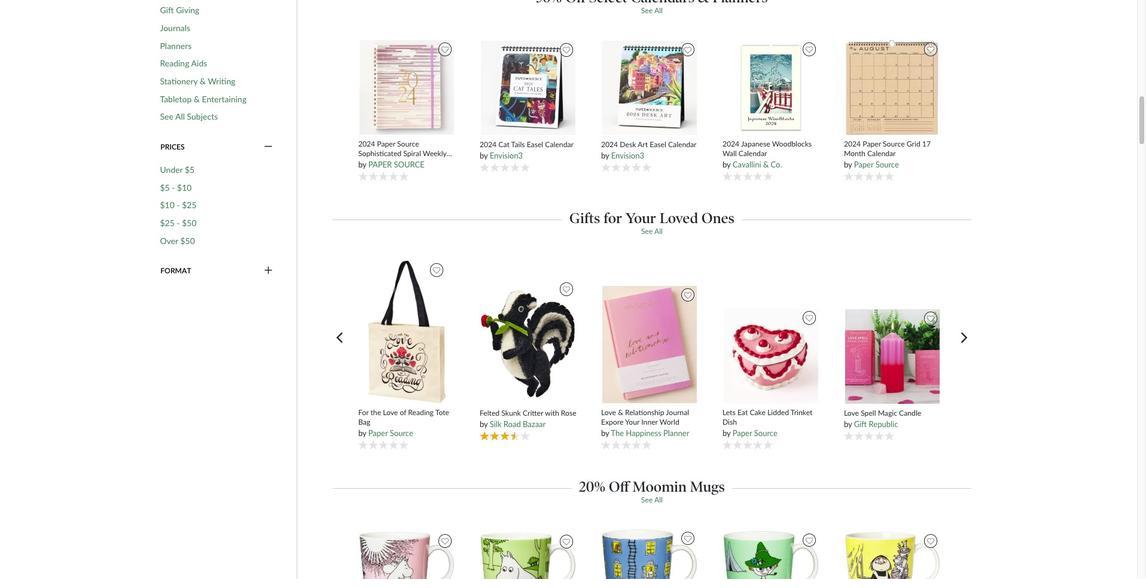 Task type: describe. For each thing, give the bounding box(es) containing it.
tabletop & entertaining link
[[160, 94, 247, 104]]

prices
[[161, 142, 185, 151]]

magic
[[878, 409, 898, 418]]

cavallini & co. link
[[733, 160, 782, 169]]

paper up month
[[863, 140, 881, 149]]

road
[[504, 420, 521, 429]]

by inside 2024 paper source grid 17 month calendar by paper source
[[844, 160, 852, 169]]

under $5 link
[[160, 165, 195, 175]]

2024 paper source grid 17 month calendar image
[[845, 39, 941, 135]]

dish
[[723, 417, 737, 426]]

woodblocks
[[772, 140, 812, 149]]

skunk
[[502, 409, 521, 418]]

for the love of reading tote bag by paper source
[[358, 408, 449, 438]]

see all subjects link
[[160, 111, 218, 122]]

silk
[[490, 420, 502, 429]]

spiral
[[403, 149, 421, 158]]

format button
[[160, 266, 274, 276]]

love spell magic candle image
[[845, 309, 941, 404]]

2024 desk art easel calendar image
[[602, 40, 698, 136]]

calendar inside 2024 paper source grid 17 month calendar by paper source
[[868, 149, 896, 158]]

journal
[[666, 408, 689, 417]]

by inside the 2024 japanese woodblocks wall calendar by cavallini & co.
[[723, 160, 731, 169]]

2024 paper source sophisticated spiral weekly planner
[[358, 140, 447, 167]]

art
[[638, 140, 648, 149]]

& for stationery & writing
[[200, 76, 206, 86]]

$5 - $10
[[160, 182, 192, 193]]

journals
[[160, 23, 190, 33]]

2024 cat tails easel calendar by envision3
[[480, 140, 574, 161]]

minus image
[[264, 142, 273, 152]]

moomin mug 10oz misabel yellow image
[[845, 532, 941, 579]]

planners
[[160, 40, 192, 51]]

gift republic link
[[854, 420, 898, 429]]

felted
[[480, 409, 500, 418]]

1 see all link from the top
[[641, 6, 663, 15]]

lets
[[723, 408, 736, 417]]

love & relationship journal expore your inner world link
[[601, 408, 699, 427]]

your inside the 'gifts for your loved ones see all'
[[626, 209, 656, 227]]

the happiness planner link
[[611, 428, 690, 438]]

felted skunk critter with rose link
[[480, 409, 577, 418]]

format
[[161, 267, 191, 275]]

$25 - $50
[[160, 218, 197, 228]]

see all
[[641, 6, 663, 15]]

stationery & writing link
[[160, 76, 235, 86]]

lets eat cake lidded trinket dish link
[[723, 408, 820, 427]]

sophisticated
[[358, 149, 402, 158]]

paper source link
[[368, 160, 425, 169]]

under
[[160, 165, 183, 175]]

cat
[[499, 140, 510, 149]]

2024 cat tails easel calendar link
[[480, 140, 577, 149]]

calendar for 2024 cat tails easel calendar by envision3
[[545, 140, 574, 149]]

envision3 link for 2024 cat tails easel calendar by envision3
[[490, 151, 523, 161]]

happiness
[[626, 428, 662, 438]]

tails
[[511, 140, 525, 149]]

1 horizontal spatial $25
[[182, 200, 197, 210]]

tote
[[435, 408, 449, 417]]

1 vertical spatial $10
[[160, 200, 175, 210]]

$25 - $50 link
[[160, 218, 197, 228]]

critter
[[523, 409, 543, 418]]

writing
[[208, 76, 235, 86]]

expore
[[601, 417, 624, 426]]

for
[[604, 209, 622, 227]]

republic
[[869, 420, 898, 429]]

gifts for your loved ones see all
[[570, 209, 735, 236]]

by inside love spell magic candle by gift republic
[[844, 420, 852, 429]]

love & relationship journal expore your inner world image
[[602, 285, 698, 404]]

wall
[[723, 149, 737, 158]]

envision3 for 2024 desk art easel calendar by envision3
[[611, 151, 644, 161]]

gift inside gift giving link
[[160, 5, 174, 15]]

tabletop
[[160, 94, 192, 104]]

17
[[923, 140, 931, 149]]

under $5
[[160, 165, 195, 175]]

candle
[[899, 409, 922, 418]]

silk road bazaar link
[[490, 420, 546, 429]]

spell
[[861, 409, 876, 418]]

- for $10
[[177, 200, 180, 210]]

for the love of reading tote bag link
[[358, 408, 456, 427]]

mugs
[[690, 478, 725, 495]]

the
[[611, 428, 624, 438]]

2024 cat tails easel calendar image
[[481, 40, 576, 136]]

love inside "for the love of reading tote bag by paper source"
[[383, 408, 398, 417]]

paper inside 2024 paper source sophisticated spiral weekly planner
[[377, 140, 395, 149]]

stationery
[[160, 76, 198, 86]]

see all link for your
[[641, 227, 663, 236]]

japanese
[[741, 140, 771, 149]]

gift giving
[[160, 5, 199, 15]]

reading aids
[[160, 58, 207, 68]]

lidded
[[768, 408, 789, 417]]

moomin
[[633, 478, 687, 495]]

paper inside lets eat cake lidded trinket dish by paper source
[[733, 428, 752, 438]]

grid
[[907, 140, 921, 149]]

paper inside "for the love of reading tote bag by paper source"
[[368, 428, 388, 438]]

by inside the felted skunk critter with rose by silk road bazaar
[[480, 420, 488, 429]]

$10 - $25 link
[[160, 200, 197, 211]]

paper down month
[[854, 160, 874, 169]]

world
[[660, 417, 680, 426]]

trinket
[[791, 408, 813, 417]]

- for $25
[[177, 218, 180, 228]]

your inside love & relationship journal expore your inner world by the happiness planner
[[625, 417, 640, 426]]

calendar for 2024 japanese woodblocks wall calendar by cavallini & co.
[[739, 149, 767, 158]]

2024 for 2024 paper source grid 17 month calendar by paper source
[[844, 140, 861, 149]]

felted skunk critter with rose image
[[481, 279, 576, 404]]

eat
[[738, 408, 748, 417]]

2024 japanese woodblocks wall calendar link
[[723, 140, 820, 158]]

gift inside love spell magic candle by gift republic
[[854, 420, 867, 429]]

love for by
[[844, 409, 859, 418]]



Task type: locate. For each thing, give the bounding box(es) containing it.
planner
[[358, 158, 383, 167], [664, 428, 690, 438]]

2024 up 'sophisticated'
[[358, 140, 375, 149]]

20% off moomin mugs see all
[[579, 478, 725, 504]]

$5 right under
[[185, 165, 195, 175]]

0 vertical spatial $5
[[185, 165, 195, 175]]

0 horizontal spatial planner
[[358, 158, 383, 167]]

source inside 2024 paper source sophisticated spiral weekly planner
[[397, 140, 419, 149]]

love for expore
[[601, 408, 616, 417]]

by left gift republic link
[[844, 420, 852, 429]]

gifts
[[570, 209, 600, 227]]

2 envision3 from the left
[[611, 151, 644, 161]]

1 horizontal spatial reading
[[408, 408, 434, 417]]

all inside 20% off moomin mugs see all
[[655, 495, 663, 504]]

source down for the love of reading tote bag link at the left
[[390, 428, 413, 438]]

envision3 link down cat
[[490, 151, 523, 161]]

2024 up wall
[[723, 140, 740, 149]]

see
[[641, 6, 653, 15], [160, 111, 173, 122], [641, 227, 653, 236], [641, 495, 653, 504]]

$10 down $5 - $10 link
[[160, 200, 175, 210]]

by left the
[[601, 428, 609, 438]]

1 vertical spatial see all link
[[641, 227, 663, 236]]

0 horizontal spatial $10
[[160, 200, 175, 210]]

1 horizontal spatial $5
[[185, 165, 195, 175]]

2 horizontal spatial paper source link
[[854, 160, 899, 169]]

- for $5
[[172, 182, 175, 193]]

love spell magic candle link
[[844, 409, 942, 418]]

2024 for 2024 japanese woodblocks wall calendar by cavallini & co.
[[723, 140, 740, 149]]

& for tabletop & entertaining
[[194, 94, 200, 104]]

2 vertical spatial -
[[177, 218, 180, 228]]

2024 japanese woodblocks wall calendar image
[[724, 39, 819, 135]]

loved
[[660, 209, 698, 227]]

paper source link down 2024 paper source grid 17 month calendar link
[[854, 160, 899, 169]]

of
[[400, 408, 406, 417]]

planner down world
[[664, 428, 690, 438]]

$25 up $25 - $50
[[182, 200, 197, 210]]

- up $25 - $50
[[177, 200, 180, 210]]

2024 for 2024 desk art easel calendar by envision3
[[601, 140, 618, 149]]

2024 paper source sophisticated spiral weekly planner link
[[358, 140, 456, 167]]

0 vertical spatial -
[[172, 182, 175, 193]]

by inside love & relationship journal expore your inner world by the happiness planner
[[601, 428, 609, 438]]

planner inside 2024 paper source sophisticated spiral weekly planner
[[358, 158, 383, 167]]

calendar inside the 2024 japanese woodblocks wall calendar by cavallini & co.
[[739, 149, 767, 158]]

0 horizontal spatial paper source link
[[368, 428, 413, 438]]

1 horizontal spatial love
[[601, 408, 616, 417]]

your right "for"
[[626, 209, 656, 227]]

- down under
[[172, 182, 175, 193]]

off
[[609, 478, 629, 495]]

felted skunk critter with rose by silk road bazaar
[[480, 409, 577, 429]]

2 envision3 link from the left
[[611, 151, 644, 161]]

1 vertical spatial planner
[[664, 428, 690, 438]]

0 horizontal spatial $5
[[160, 182, 170, 193]]

0 horizontal spatial $25
[[160, 218, 175, 228]]

your
[[626, 209, 656, 227], [625, 417, 640, 426]]

by left the paper
[[358, 160, 366, 169]]

paper down bag
[[368, 428, 388, 438]]

source inside "for the love of reading tote bag by paper source"
[[390, 428, 413, 438]]

paper source link
[[854, 160, 899, 169], [368, 428, 413, 438], [733, 428, 778, 438]]

2024 desk art easel calendar by envision3
[[601, 140, 697, 161]]

0 vertical spatial see all link
[[641, 6, 663, 15]]

2024 inside the 2024 cat tails easel calendar by envision3
[[480, 140, 497, 149]]

-
[[172, 182, 175, 193], [177, 200, 180, 210], [177, 218, 180, 228]]

1 vertical spatial $50
[[180, 236, 195, 246]]

& up 'tabletop & entertaining'
[[200, 76, 206, 86]]

2024 for 2024 cat tails easel calendar by envision3
[[480, 140, 497, 149]]

all
[[655, 6, 663, 15], [175, 111, 185, 122], [655, 227, 663, 236], [655, 495, 663, 504]]

paper source link down for the love of reading tote bag link at the left
[[368, 428, 413, 438]]

1 vertical spatial gift
[[854, 420, 867, 429]]

calendar right month
[[868, 149, 896, 158]]

subjects
[[187, 111, 218, 122]]

love spell magic candle by gift republic
[[844, 409, 922, 429]]

by down 2024 cat tails easel calendar link
[[480, 151, 488, 161]]

easel right tails on the top of page
[[527, 140, 543, 149]]

your down relationship
[[625, 417, 640, 426]]

envision3 link for 2024 desk art easel calendar by envision3
[[611, 151, 644, 161]]

paper source link for bag
[[368, 428, 413, 438]]

reading inside "for the love of reading tote bag by paper source"
[[408, 408, 434, 417]]

$5 - $10 link
[[160, 182, 192, 193]]

0 horizontal spatial easel
[[527, 140, 543, 149]]

aids
[[191, 58, 207, 68]]

see inside the 'gifts for your loved ones see all'
[[641, 227, 653, 236]]

inner
[[642, 417, 658, 426]]

2024
[[358, 140, 375, 149], [723, 140, 740, 149], [844, 140, 861, 149], [480, 140, 497, 149], [601, 140, 618, 149]]

2024 left desk
[[601, 140, 618, 149]]

by down 2024 desk art easel calendar link
[[601, 151, 609, 161]]

by left silk
[[480, 420, 488, 429]]

2024 desk art easel calendar link
[[601, 140, 699, 149]]

entertaining
[[202, 94, 247, 104]]

$50 inside the over $50 link
[[180, 236, 195, 246]]

love
[[383, 408, 398, 417], [601, 408, 616, 417], [844, 409, 859, 418]]

0 horizontal spatial envision3 link
[[490, 151, 523, 161]]

& up the 'expore'
[[618, 408, 623, 417]]

planners link
[[160, 40, 192, 51]]

2 horizontal spatial love
[[844, 409, 859, 418]]

1 your from the top
[[626, 209, 656, 227]]

envision3 down cat
[[490, 151, 523, 161]]

1 envision3 from the left
[[490, 151, 523, 161]]

by down bag
[[358, 428, 366, 438]]

0 vertical spatial $50
[[182, 218, 197, 228]]

1 vertical spatial $5
[[160, 182, 170, 193]]

plus image
[[264, 266, 273, 276]]

2024 up month
[[844, 140, 861, 149]]

1 vertical spatial your
[[625, 417, 640, 426]]

calendar
[[545, 140, 574, 149], [668, 140, 697, 149], [739, 149, 767, 158], [868, 149, 896, 158]]

planner down 'sophisticated'
[[358, 158, 383, 167]]

by paper source
[[358, 160, 425, 169]]

1 horizontal spatial envision3
[[611, 151, 644, 161]]

2024 japanese woodblocks wall calendar by cavallini & co.
[[723, 140, 812, 169]]

calendar down "japanese"
[[739, 149, 767, 158]]

1 horizontal spatial easel
[[650, 140, 667, 149]]

2024 inside '2024 desk art easel calendar by envision3'
[[601, 140, 618, 149]]

$5 down under
[[160, 182, 170, 193]]

stationery & writing
[[160, 76, 235, 86]]

source inside lets eat cake lidded trinket dish by paper source
[[754, 428, 778, 438]]

$50 down $10 - $25 link on the top of page
[[182, 218, 197, 228]]

desk
[[620, 140, 636, 149]]

$25
[[182, 200, 197, 210], [160, 218, 175, 228]]

1 easel from the left
[[527, 140, 543, 149]]

2024 left cat
[[480, 140, 497, 149]]

paper source link down cake
[[733, 428, 778, 438]]

love left "spell"
[[844, 409, 859, 418]]

source up the spiral
[[397, 140, 419, 149]]

1 envision3 link from the left
[[490, 151, 523, 161]]

source down lets eat cake lidded trinket dish link
[[754, 428, 778, 438]]

$50 inside $25 - $50 link
[[182, 218, 197, 228]]

& inside love & relationship journal expore your inner world by the happiness planner
[[618, 408, 623, 417]]

paper down the dish
[[733, 428, 752, 438]]

love & relationship journal expore your inner world by the happiness planner
[[601, 408, 690, 438]]

by inside the 2024 cat tails easel calendar by envision3
[[480, 151, 488, 161]]

0 vertical spatial gift
[[160, 5, 174, 15]]

3 see all link from the top
[[641, 495, 663, 504]]

gift
[[160, 5, 174, 15], [854, 420, 867, 429]]

for the love of reading tote bag image
[[368, 260, 446, 404]]

cavallini
[[733, 160, 761, 169]]

lets eat cake lidded trinket dish by paper source
[[723, 408, 813, 438]]

envision3 link down desk
[[611, 151, 644, 161]]

reading down "planners" link on the left of page
[[160, 58, 189, 68]]

1 horizontal spatial paper source link
[[733, 428, 778, 438]]

month
[[844, 149, 866, 158]]

reading aids link
[[160, 58, 207, 69]]

source left grid
[[883, 140, 905, 149]]

1 vertical spatial $25
[[160, 218, 175, 228]]

paper
[[368, 160, 392, 169]]

$10 - $25
[[160, 200, 197, 210]]

paper source link for by
[[733, 428, 778, 438]]

2 see all link from the top
[[641, 227, 663, 236]]

1 horizontal spatial $10
[[177, 182, 192, 193]]

moomin mug 10oz moomin house image
[[602, 529, 698, 579]]

2024 inside the 2024 japanese woodblocks wall calendar by cavallini & co.
[[723, 140, 740, 149]]

envision3 inside '2024 desk art easel calendar by envision3'
[[611, 151, 644, 161]]

2024 for 2024 paper source sophisticated spiral weekly planner
[[358, 140, 375, 149]]

& down stationery & writing link at the top left of the page
[[194, 94, 200, 104]]

1 horizontal spatial envision3 link
[[611, 151, 644, 161]]

relationship
[[625, 408, 665, 417]]

moomin mug 10oz snufkin green image
[[724, 531, 819, 579]]

2024 paper source grid 17 month calendar by paper source
[[844, 140, 931, 169]]

source down 2024 paper source grid 17 month calendar link
[[876, 160, 899, 169]]

see inside 20% off moomin mugs see all
[[641, 495, 653, 504]]

planner inside love & relationship journal expore your inner world by the happiness planner
[[664, 428, 690, 438]]

0 horizontal spatial gift
[[160, 5, 174, 15]]

easel inside '2024 desk art easel calendar by envision3'
[[650, 140, 667, 149]]

2 your from the top
[[625, 417, 640, 426]]

0 vertical spatial your
[[626, 209, 656, 227]]

easel for 2024 desk art easel calendar by envision3
[[650, 140, 667, 149]]

bazaar
[[523, 420, 546, 429]]

0 horizontal spatial envision3
[[490, 151, 523, 161]]

see all link for moomin
[[641, 495, 663, 504]]

1 vertical spatial reading
[[408, 408, 434, 417]]

2 easel from the left
[[650, 140, 667, 149]]

moomin mug 10oz love image
[[359, 531, 455, 579]]

over $50
[[160, 236, 195, 246]]

0 vertical spatial $10
[[177, 182, 192, 193]]

$25 up over
[[160, 218, 175, 228]]

easel right art
[[650, 140, 667, 149]]

gift giving link
[[160, 5, 199, 15]]

2024 inside 2024 paper source sophisticated spiral weekly planner
[[358, 140, 375, 149]]

$5
[[185, 165, 195, 175], [160, 182, 170, 193]]

prices button
[[160, 142, 274, 152]]

by inside '2024 desk art easel calendar by envision3'
[[601, 151, 609, 161]]

ones
[[702, 209, 735, 227]]

gift down "spell"
[[854, 420, 867, 429]]

paper source link for calendar
[[854, 160, 899, 169]]

1 horizontal spatial gift
[[854, 420, 867, 429]]

$50
[[182, 218, 197, 228], [180, 236, 195, 246]]

0 horizontal spatial reading
[[160, 58, 189, 68]]

source
[[394, 160, 425, 169]]

by inside lets eat cake lidded trinket dish by paper source
[[723, 428, 731, 438]]

by down the dish
[[723, 428, 731, 438]]

2024 paper source grid 17 month calendar link
[[844, 140, 942, 158]]

see all link
[[641, 6, 663, 15], [641, 227, 663, 236], [641, 495, 663, 504]]

1 horizontal spatial planner
[[664, 428, 690, 438]]

easel for 2024 cat tails easel calendar by envision3
[[527, 140, 543, 149]]

- down $10 - $25 link on the top of page
[[177, 218, 180, 228]]

love left of
[[383, 408, 398, 417]]

& left the co.
[[763, 160, 769, 169]]

giving
[[176, 5, 199, 15]]

tabletop & entertaining
[[160, 94, 247, 104]]

0 vertical spatial reading
[[160, 58, 189, 68]]

$50 right over
[[180, 236, 195, 246]]

by down month
[[844, 160, 852, 169]]

paper up 'sophisticated'
[[377, 140, 395, 149]]

over
[[160, 236, 178, 246]]

2024 paper source sophisticated spiral weekly planner image
[[359, 39, 455, 135]]

reading
[[160, 58, 189, 68], [408, 408, 434, 417]]

& inside the 2024 japanese woodblocks wall calendar by cavallini & co.
[[763, 160, 769, 169]]

envision3 down desk
[[611, 151, 644, 161]]

gift up journals
[[160, 5, 174, 15]]

& for love & relationship journal expore your inner world by the happiness planner
[[618, 408, 623, 417]]

easel
[[527, 140, 543, 149], [650, 140, 667, 149]]

envision3 link
[[490, 151, 523, 161], [611, 151, 644, 161]]

by inside "for the love of reading tote bag by paper source"
[[358, 428, 366, 438]]

by down wall
[[723, 160, 731, 169]]

rose
[[561, 409, 577, 418]]

bag
[[358, 417, 370, 426]]

moomin mug 10oz moomintroll grass-green image
[[481, 532, 576, 579]]

envision3 inside the 2024 cat tails easel calendar by envision3
[[490, 151, 523, 161]]

love inside love & relationship journal expore your inner world by the happiness planner
[[601, 408, 616, 417]]

envision3
[[490, 151, 523, 161], [611, 151, 644, 161]]

calendar inside '2024 desk art easel calendar by envision3'
[[668, 140, 697, 149]]

calendar inside the 2024 cat tails easel calendar by envision3
[[545, 140, 574, 149]]

the
[[371, 408, 381, 417]]

2 vertical spatial see all link
[[641, 495, 663, 504]]

calendar for 2024 desk art easel calendar by envision3
[[668, 140, 697, 149]]

for
[[358, 408, 369, 417]]

love inside love spell magic candle by gift republic
[[844, 409, 859, 418]]

calendar right tails on the top of page
[[545, 140, 574, 149]]

2024 inside 2024 paper source grid 17 month calendar by paper source
[[844, 140, 861, 149]]

easel inside the 2024 cat tails easel calendar by envision3
[[527, 140, 543, 149]]

love up the 'expore'
[[601, 408, 616, 417]]

$10 up $10 - $25
[[177, 182, 192, 193]]

cake
[[750, 408, 766, 417]]

calendar right art
[[668, 140, 697, 149]]

0 vertical spatial planner
[[358, 158, 383, 167]]

with
[[545, 409, 559, 418]]

0 vertical spatial $25
[[182, 200, 197, 210]]

1 vertical spatial -
[[177, 200, 180, 210]]

lets eat cake lidded trinket dish image
[[724, 308, 819, 404]]

all inside the 'gifts for your loved ones see all'
[[655, 227, 663, 236]]

reading right of
[[408, 408, 434, 417]]

co.
[[771, 160, 782, 169]]

envision3 for 2024 cat tails easel calendar by envision3
[[490, 151, 523, 161]]

0 horizontal spatial love
[[383, 408, 398, 417]]



Task type: vqa. For each thing, say whether or not it's contained in the screenshot.
left $10
yes



